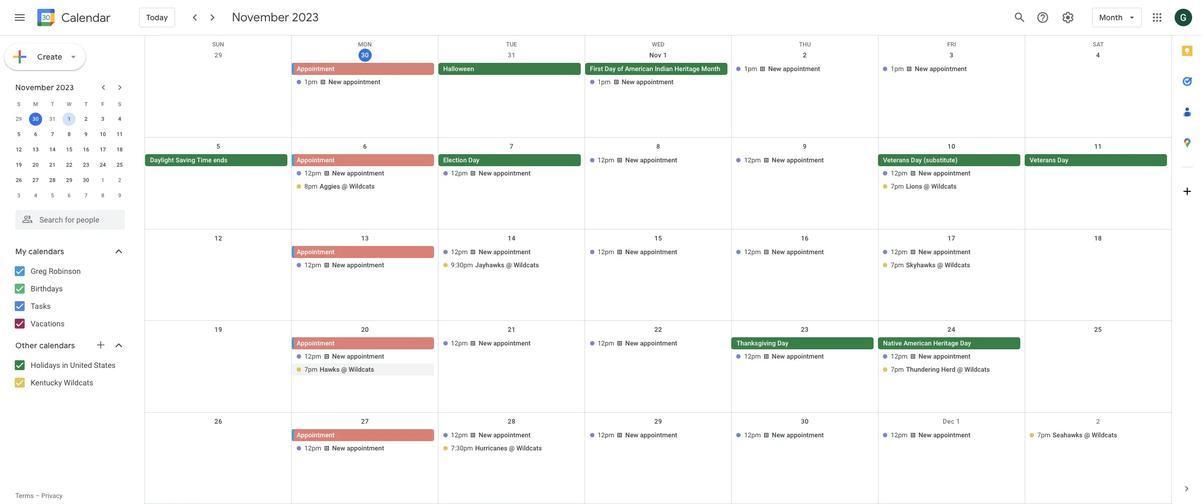 Task type: describe. For each thing, give the bounding box(es) containing it.
daylight saving time ends
[[150, 157, 228, 165]]

fri
[[948, 41, 957, 48]]

30 cell
[[27, 112, 44, 127]]

terms
[[15, 493, 34, 501]]

1 vertical spatial american
[[904, 340, 932, 348]]

december 2 element
[[113, 174, 126, 187]]

mon
[[358, 41, 372, 48]]

7pm seahawks @ wildcats
[[1038, 432, 1118, 440]]

22 inside november 2023 grid
[[66, 162, 72, 168]]

thanksgiving
[[737, 340, 776, 348]]

jayhawks
[[475, 262, 505, 269]]

lions
[[907, 183, 923, 191]]

veterans day (substitute) button
[[879, 155, 1021, 167]]

1 horizontal spatial november
[[232, 10, 289, 25]]

veterans day
[[1030, 157, 1069, 165]]

0 vertical spatial american
[[625, 65, 653, 73]]

create
[[37, 52, 62, 62]]

4 inside grid
[[1097, 51, 1101, 59]]

month inside dropdown button
[[1100, 13, 1123, 22]]

28 element
[[46, 174, 59, 187]]

states
[[94, 361, 116, 370]]

tue
[[506, 41, 517, 48]]

26 for dec 1
[[215, 418, 222, 426]]

thanksgiving day button
[[732, 338, 874, 350]]

calendar
[[61, 10, 111, 25]]

wildcats right herd
[[965, 367, 991, 374]]

row containing s
[[10, 96, 128, 112]]

1 down 24 element
[[101, 177, 104, 183]]

wildcats for 7pm skyhawks @ wildcats
[[945, 262, 971, 269]]

wildcats for 7pm seahawks @ wildcats
[[1092, 432, 1118, 440]]

halloween
[[443, 65, 474, 73]]

2 right 1 cell
[[85, 116, 88, 122]]

wildcats for 7:30pm hurricanes @ wildcats
[[517, 445, 542, 453]]

–
[[35, 493, 40, 501]]

herd
[[942, 367, 956, 374]]

7pm for 7pm lions @ wildcats
[[891, 183, 904, 191]]

calendar heading
[[59, 10, 111, 25]]

greg robinson
[[31, 267, 81, 276]]

thu
[[799, 41, 811, 48]]

kentucky
[[31, 379, 62, 388]]

7pm for 7pm hawks @ wildcats
[[304, 367, 318, 374]]

today
[[146, 13, 168, 22]]

today button
[[139, 4, 175, 31]]

29 inside "element"
[[66, 177, 72, 183]]

december 1 element
[[96, 174, 109, 187]]

settings menu image
[[1062, 11, 1075, 24]]

first day of american indian heritage month button
[[585, 63, 728, 75]]

row containing 3
[[10, 188, 128, 204]]

october 31 element
[[46, 113, 59, 126]]

wildcats inside other calendars list
[[64, 379, 93, 388]]

11 element
[[113, 128, 126, 141]]

united
[[70, 361, 92, 370]]

1 vertical spatial november
[[15, 83, 54, 93]]

ends
[[213, 157, 228, 165]]

9 inside row
[[118, 193, 121, 199]]

dec
[[943, 418, 955, 426]]

tasks
[[31, 302, 51, 311]]

18 inside november 2023 grid
[[117, 147, 123, 153]]

my calendars
[[15, 247, 64, 257]]

other
[[15, 341, 37, 351]]

21 inside grid
[[508, 327, 516, 334]]

12 element
[[12, 143, 25, 157]]

11 for november 2023
[[117, 131, 123, 137]]

day for veterans day (substitute)
[[911, 157, 922, 165]]

native
[[884, 340, 902, 348]]

daylight
[[150, 157, 174, 165]]

wildcats for 7pm hawks @ wildcats
[[349, 367, 374, 374]]

1 s from the left
[[17, 101, 20, 107]]

of
[[618, 65, 624, 73]]

28 for 1
[[49, 177, 56, 183]]

appointment for 6
[[297, 157, 335, 165]]

25 element
[[113, 159, 126, 172]]

2 up 7pm seahawks @ wildcats
[[1097, 418, 1101, 426]]

dec 1
[[943, 418, 961, 426]]

16 inside november 2023 grid
[[83, 147, 89, 153]]

7 for november 2023
[[51, 131, 54, 137]]

29 element
[[63, 174, 76, 187]]

0 horizontal spatial november 2023
[[15, 83, 74, 93]]

day inside native american heritage day button
[[961, 340, 972, 348]]

vacations
[[31, 320, 65, 329]]

december 5 element
[[46, 189, 59, 203]]

17 element
[[96, 143, 109, 157]]

17 inside grid
[[948, 235, 956, 243]]

main drawer image
[[13, 11, 26, 24]]

(substitute)
[[924, 157, 958, 165]]

sun
[[212, 41, 224, 48]]

3 inside grid
[[950, 51, 954, 59]]

9 for november 2023
[[85, 131, 88, 137]]

11 for sun
[[1095, 143, 1103, 151]]

skyhawks
[[907, 262, 936, 269]]

2 s from the left
[[118, 101, 121, 107]]

8 inside 'element'
[[101, 193, 104, 199]]

m
[[33, 101, 38, 107]]

nov
[[650, 51, 662, 59]]

2 down 25 element
[[118, 177, 121, 183]]

halloween button
[[439, 63, 581, 75]]

25 inside november 2023 grid
[[117, 162, 123, 168]]

1 right "nov"
[[664, 51, 667, 59]]

6 for sun
[[363, 143, 367, 151]]

1 horizontal spatial 3
[[101, 116, 104, 122]]

7pm lions @ wildcats
[[891, 183, 957, 191]]

terms – privacy
[[15, 493, 63, 501]]

appointment button for 13
[[294, 246, 434, 258]]

15 element
[[63, 143, 76, 157]]

saving
[[176, 157, 195, 165]]

14 inside november 2023 grid
[[49, 147, 56, 153]]

8pm
[[304, 183, 318, 191]]

0 horizontal spatial heritage
[[675, 65, 700, 73]]

aggies
[[320, 183, 340, 191]]

thanksgiving day
[[737, 340, 789, 348]]

18 element
[[113, 143, 126, 157]]

10 for november 2023
[[100, 131, 106, 137]]

8 for sun
[[657, 143, 661, 151]]

day for election day
[[469, 157, 480, 165]]

other calendars button
[[2, 337, 136, 355]]

1 appointment button from the top
[[294, 63, 434, 75]]

native american heritage day
[[884, 340, 972, 348]]

24 element
[[96, 159, 109, 172]]

24 inside grid
[[948, 327, 956, 334]]

my calendars list
[[2, 263, 136, 333]]

nov 1
[[650, 51, 667, 59]]

my calendars button
[[2, 243, 136, 261]]

30 element
[[79, 174, 93, 187]]

robinson
[[49, 267, 81, 276]]

december 3 element
[[12, 189, 25, 203]]

veterans day (substitute)
[[884, 157, 958, 165]]

daylight saving time ends button
[[145, 155, 287, 167]]

create button
[[4, 44, 85, 70]]

november 2023 grid
[[10, 96, 128, 204]]

time
[[197, 157, 212, 165]]

month button
[[1093, 4, 1142, 31]]

first day of american indian heritage month
[[590, 65, 721, 73]]

other calendars list
[[2, 357, 136, 392]]

kentucky wildcats
[[31, 379, 93, 388]]

7pm for 7pm seahawks @ wildcats
[[1038, 432, 1051, 440]]

cell containing veterans day (substitute)
[[879, 155, 1025, 194]]

election day button
[[439, 155, 581, 167]]

1 cell
[[61, 112, 78, 127]]

20 inside grid
[[33, 162, 39, 168]]

@ for 7pm skyhawks @ wildcats
[[938, 262, 944, 269]]

1 vertical spatial heritage
[[934, 340, 959, 348]]

1 appointment from the top
[[297, 65, 335, 73]]

row group containing 29
[[10, 112, 128, 204]]

december 7 element
[[79, 189, 93, 203]]

@ for 7pm lions @ wildcats
[[924, 183, 930, 191]]

appointment for 20
[[297, 340, 335, 348]]

5 for november 2023
[[17, 131, 20, 137]]

21 inside november 2023 grid
[[49, 162, 56, 168]]

10 element
[[96, 128, 109, 141]]

18 inside grid
[[1095, 235, 1103, 243]]

calendar element
[[35, 7, 111, 31]]

0 horizontal spatial 2023
[[56, 83, 74, 93]]

veterans for veterans day
[[1030, 157, 1056, 165]]

27 for 1
[[33, 177, 39, 183]]

seahawks
[[1053, 432, 1083, 440]]

10 for sun
[[948, 143, 956, 151]]

8pm aggies @ wildcats
[[304, 183, 375, 191]]

terms link
[[15, 493, 34, 501]]



Task type: locate. For each thing, give the bounding box(es) containing it.
7 up election day button
[[510, 143, 514, 151]]

american right the native
[[904, 340, 932, 348]]

None search field
[[0, 206, 136, 230]]

1 vertical spatial 16
[[801, 235, 809, 243]]

@ right skyhawks
[[938, 262, 944, 269]]

2 horizontal spatial 8
[[657, 143, 661, 151]]

@ right hurricanes
[[509, 445, 515, 453]]

0 horizontal spatial 13
[[33, 147, 39, 153]]

14 up 9:30pm jayhawks @ wildcats
[[508, 235, 516, 243]]

w
[[67, 101, 72, 107]]

20 element
[[29, 159, 42, 172]]

28 up 7:30pm hurricanes @ wildcats
[[508, 418, 516, 426]]

@ right hawks
[[341, 367, 347, 374]]

month
[[1100, 13, 1123, 22], [702, 65, 721, 73]]

day inside first day of american indian heritage month button
[[605, 65, 616, 73]]

veterans day button
[[1025, 155, 1168, 167]]

1 vertical spatial 4
[[118, 116, 121, 122]]

@ for 9:30pm jayhawks @ wildcats
[[506, 262, 512, 269]]

1 horizontal spatial 13
[[361, 235, 369, 243]]

1 vertical spatial 5
[[217, 143, 220, 151]]

0 vertical spatial 15
[[66, 147, 72, 153]]

other calendars
[[15, 341, 75, 351]]

4 down sat
[[1097, 51, 1101, 59]]

wildcats right hawks
[[349, 367, 374, 374]]

1 veterans from the left
[[884, 157, 910, 165]]

cell containing first day of american indian heritage month
[[585, 63, 732, 89]]

@ right lions
[[924, 183, 930, 191]]

1 horizontal spatial november 2023
[[232, 10, 319, 25]]

december 9 element
[[113, 189, 126, 203]]

appointment
[[783, 65, 821, 73], [930, 65, 967, 73], [343, 78, 381, 86], [637, 78, 674, 86], [640, 157, 678, 165], [787, 157, 824, 165], [347, 170, 384, 178], [494, 170, 531, 178], [934, 170, 971, 178], [494, 249, 531, 256], [640, 249, 678, 256], [787, 249, 824, 256], [934, 249, 971, 256], [347, 262, 384, 269], [494, 340, 531, 348], [640, 340, 678, 348], [347, 353, 384, 361], [787, 353, 824, 361], [934, 353, 971, 361], [494, 432, 531, 440], [640, 432, 678, 440], [787, 432, 824, 440], [934, 432, 971, 440], [347, 445, 384, 453]]

0 horizontal spatial 31
[[49, 116, 56, 122]]

7 down october 31 element
[[51, 131, 54, 137]]

t up october 31 element
[[51, 101, 54, 107]]

15
[[66, 147, 72, 153], [655, 235, 662, 243]]

27 element
[[29, 174, 42, 187]]

0 horizontal spatial 3
[[17, 193, 20, 199]]

23 inside grid
[[801, 327, 809, 334]]

2 horizontal spatial 3
[[950, 51, 954, 59]]

my
[[15, 247, 27, 257]]

5 down october 29 element at top
[[17, 131, 20, 137]]

1 horizontal spatial 17
[[948, 235, 956, 243]]

0 vertical spatial 20
[[33, 162, 39, 168]]

0 horizontal spatial 21
[[49, 162, 56, 168]]

appointment button for 6
[[294, 155, 434, 167]]

privacy
[[41, 493, 63, 501]]

14 element
[[46, 143, 59, 157]]

3 down fri
[[950, 51, 954, 59]]

0 horizontal spatial 10
[[100, 131, 106, 137]]

wildcats right skyhawks
[[945, 262, 971, 269]]

0 vertical spatial 27
[[33, 177, 39, 183]]

@
[[342, 183, 348, 191], [924, 183, 930, 191], [506, 262, 512, 269], [938, 262, 944, 269], [341, 367, 347, 374], [958, 367, 963, 374], [1085, 432, 1091, 440], [509, 445, 515, 453]]

25 inside grid
[[1095, 327, 1103, 334]]

1 horizontal spatial 25
[[1095, 327, 1103, 334]]

22 element
[[63, 159, 76, 172]]

11 up 18 element
[[117, 131, 123, 137]]

12 inside "element"
[[16, 147, 22, 153]]

6 inside grid
[[363, 143, 367, 151]]

calendars for my calendars
[[28, 247, 64, 257]]

24 down 17 element
[[100, 162, 106, 168]]

1 t from the left
[[51, 101, 54, 107]]

0 horizontal spatial s
[[17, 101, 20, 107]]

heritage right indian
[[675, 65, 700, 73]]

23 element
[[79, 159, 93, 172]]

election
[[443, 157, 467, 165]]

2 horizontal spatial 6
[[363, 143, 367, 151]]

0 horizontal spatial 26
[[16, 177, 22, 183]]

6 down 29 "element"
[[68, 193, 71, 199]]

19 inside grid
[[215, 327, 222, 334]]

cell
[[145, 63, 292, 89], [292, 63, 439, 89], [585, 63, 732, 89], [292, 155, 439, 194], [439, 155, 585, 194], [879, 155, 1025, 194], [145, 246, 292, 273], [292, 246, 439, 273], [439, 246, 585, 273], [879, 246, 1025, 273], [145, 338, 292, 377], [292, 338, 439, 377], [732, 338, 879, 377], [879, 338, 1025, 377], [145, 430, 292, 456], [292, 430, 439, 456], [439, 430, 585, 456]]

8 inside grid
[[657, 143, 661, 151]]

1 vertical spatial 17
[[948, 235, 956, 243]]

23 inside grid
[[83, 162, 89, 168]]

month inside button
[[702, 65, 721, 73]]

s right f
[[118, 101, 121, 107]]

14 inside grid
[[508, 235, 516, 243]]

20 up 7pm hawks @ wildcats
[[361, 327, 369, 334]]

heritage up herd
[[934, 340, 959, 348]]

in
[[62, 361, 68, 370]]

19 element
[[12, 159, 25, 172]]

7
[[51, 131, 54, 137], [510, 143, 514, 151], [85, 193, 88, 199]]

24 up native american heritage day button
[[948, 327, 956, 334]]

7pm left skyhawks
[[891, 262, 904, 269]]

wed
[[652, 41, 665, 48]]

8
[[68, 131, 71, 137], [657, 143, 661, 151], [101, 193, 104, 199]]

14 up 21 element
[[49, 147, 56, 153]]

27
[[33, 177, 39, 183], [361, 418, 369, 426]]

row group
[[10, 112, 128, 204]]

9:30pm
[[451, 262, 473, 269]]

13
[[33, 147, 39, 153], [361, 235, 369, 243]]

0 horizontal spatial 19
[[16, 162, 22, 168]]

23 down 16 element
[[83, 162, 89, 168]]

1 horizontal spatial veterans
[[1030, 157, 1056, 165]]

7pm thundering herd @ wildcats
[[891, 367, 991, 374]]

10 inside november 2023 grid
[[100, 131, 106, 137]]

Search for people text field
[[22, 210, 118, 230]]

6 up the 8pm aggies @ wildcats
[[363, 143, 367, 151]]

26 inside 'element'
[[16, 177, 22, 183]]

first
[[590, 65, 603, 73]]

17 down 10 element at the top left
[[100, 147, 106, 153]]

28 inside 28 element
[[49, 177, 56, 183]]

5 up "ends"
[[217, 143, 220, 151]]

thundering
[[907, 367, 940, 374]]

8 for november 2023
[[68, 131, 71, 137]]

2 appointment button from the top
[[294, 155, 434, 167]]

appointment for 13
[[297, 249, 335, 256]]

f
[[101, 101, 104, 107]]

13 inside grid
[[361, 235, 369, 243]]

calendars inside dropdown button
[[39, 341, 75, 351]]

15 inside november 2023 grid
[[66, 147, 72, 153]]

0 horizontal spatial month
[[702, 65, 721, 73]]

hurricanes
[[475, 445, 508, 453]]

28 inside grid
[[508, 418, 516, 426]]

day inside veterans day (substitute) button
[[911, 157, 922, 165]]

0 horizontal spatial american
[[625, 65, 653, 73]]

1 horizontal spatial 24
[[948, 327, 956, 334]]

wildcats for 8pm aggies @ wildcats
[[349, 183, 375, 191]]

22 inside grid
[[655, 327, 662, 334]]

1 right dec at right bottom
[[957, 418, 961, 426]]

0 vertical spatial 10
[[100, 131, 106, 137]]

10 up veterans day (substitute) button
[[948, 143, 956, 151]]

16 element
[[79, 143, 93, 157]]

16 inside grid
[[801, 235, 809, 243]]

7pm left 'seahawks'
[[1038, 432, 1051, 440]]

1 horizontal spatial 9
[[118, 193, 121, 199]]

grid
[[145, 36, 1172, 505]]

0 horizontal spatial 4
[[34, 193, 37, 199]]

1 vertical spatial 22
[[655, 327, 662, 334]]

0 vertical spatial 31
[[508, 51, 516, 59]]

privacy link
[[41, 493, 63, 501]]

0 horizontal spatial 25
[[117, 162, 123, 168]]

birthdays
[[31, 285, 63, 294]]

grid containing 29
[[145, 36, 1172, 505]]

4
[[1097, 51, 1101, 59], [118, 116, 121, 122], [34, 193, 37, 199]]

native american heritage day button
[[879, 338, 1021, 350]]

row containing sun
[[145, 36, 1172, 48]]

0 vertical spatial heritage
[[675, 65, 700, 73]]

18
[[117, 147, 123, 153], [1095, 235, 1103, 243]]

1 down w
[[68, 116, 71, 122]]

20 down 13 element
[[33, 162, 39, 168]]

1 vertical spatial 18
[[1095, 235, 1103, 243]]

october 30, today element
[[29, 113, 42, 126]]

1 vertical spatial 15
[[655, 235, 662, 243]]

day for thanksgiving day
[[778, 340, 789, 348]]

7pm for 7pm thundering herd @ wildcats
[[891, 367, 904, 374]]

5 down 28 element
[[51, 193, 54, 199]]

1 vertical spatial 3
[[101, 116, 104, 122]]

december 8 element
[[96, 189, 109, 203]]

cell containing thanksgiving day
[[732, 338, 879, 377]]

26 for 1
[[16, 177, 22, 183]]

appointment for 27
[[297, 432, 335, 440]]

1 vertical spatial 19
[[215, 327, 222, 334]]

9 for sun
[[803, 143, 807, 151]]

wildcats right jayhawks
[[514, 262, 539, 269]]

0 horizontal spatial 7
[[51, 131, 54, 137]]

1 vertical spatial 13
[[361, 235, 369, 243]]

20 inside grid
[[361, 327, 369, 334]]

23
[[83, 162, 89, 168], [801, 327, 809, 334]]

11
[[117, 131, 123, 137], [1095, 143, 1103, 151]]

1 horizontal spatial 22
[[655, 327, 662, 334]]

0 horizontal spatial 24
[[100, 162, 106, 168]]

31 right 30 cell
[[49, 116, 56, 122]]

1
[[664, 51, 667, 59], [68, 116, 71, 122], [101, 177, 104, 183], [957, 418, 961, 426]]

26 element
[[12, 174, 25, 187]]

23 up thanksgiving day button
[[801, 327, 809, 334]]

row
[[145, 36, 1172, 48], [145, 47, 1172, 138], [10, 96, 128, 112], [10, 112, 128, 127], [10, 127, 128, 142], [145, 138, 1172, 230], [10, 142, 128, 158], [10, 158, 128, 173], [10, 173, 128, 188], [10, 188, 128, 204], [145, 230, 1172, 322], [145, 322, 1172, 413], [145, 413, 1172, 505]]

1 horizontal spatial american
[[904, 340, 932, 348]]

@ for 7pm hawks @ wildcats
[[341, 367, 347, 374]]

1 horizontal spatial 8
[[101, 193, 104, 199]]

0 horizontal spatial 18
[[117, 147, 123, 153]]

1 vertical spatial calendars
[[39, 341, 75, 351]]

3 inside row
[[17, 193, 20, 199]]

12 inside grid
[[215, 235, 222, 243]]

5 inside row
[[51, 193, 54, 199]]

@ right 'seahawks'
[[1085, 432, 1091, 440]]

2 horizontal spatial 4
[[1097, 51, 1101, 59]]

@ right herd
[[958, 367, 963, 374]]

0 horizontal spatial 6
[[34, 131, 37, 137]]

1 horizontal spatial 2023
[[292, 10, 319, 25]]

4 up 11 element
[[118, 116, 121, 122]]

28 down 21 element
[[49, 177, 56, 183]]

2 vertical spatial 4
[[34, 193, 37, 199]]

0 vertical spatial november
[[232, 10, 289, 25]]

1 horizontal spatial 23
[[801, 327, 809, 334]]

0 vertical spatial 21
[[49, 162, 56, 168]]

7pm left lions
[[891, 183, 904, 191]]

26
[[16, 177, 22, 183], [215, 418, 222, 426]]

wildcats for 9:30pm jayhawks @ wildcats
[[514, 262, 539, 269]]

13 inside november 2023 grid
[[33, 147, 39, 153]]

hawks
[[320, 367, 340, 374]]

november 2023
[[232, 10, 319, 25], [15, 83, 74, 93]]

december 4 element
[[29, 189, 42, 203]]

wildcats right hurricanes
[[517, 445, 542, 453]]

31 down tue
[[508, 51, 516, 59]]

0 vertical spatial 17
[[100, 147, 106, 153]]

@ for 7:30pm hurricanes @ wildcats
[[509, 445, 515, 453]]

27 inside grid
[[361, 418, 369, 426]]

5 appointment from the top
[[297, 432, 335, 440]]

24 inside november 2023 grid
[[100, 162, 106, 168]]

17 inside november 2023 grid
[[100, 147, 106, 153]]

19
[[16, 162, 22, 168], [215, 327, 222, 334]]

1 vertical spatial 7
[[510, 143, 514, 151]]

1 horizontal spatial month
[[1100, 13, 1123, 22]]

4 appointment from the top
[[297, 340, 335, 348]]

2 vertical spatial 8
[[101, 193, 104, 199]]

t left f
[[84, 101, 88, 107]]

1 horizontal spatial heritage
[[934, 340, 959, 348]]

election day
[[443, 157, 480, 165]]

cell containing election day
[[439, 155, 585, 194]]

2 vertical spatial 9
[[118, 193, 121, 199]]

7pm hawks @ wildcats
[[304, 367, 374, 374]]

@ for 7pm seahawks @ wildcats
[[1085, 432, 1091, 440]]

sat
[[1093, 41, 1104, 48]]

new appointment
[[769, 65, 821, 73], [915, 65, 967, 73], [329, 78, 381, 86], [622, 78, 674, 86], [626, 157, 678, 165], [772, 157, 824, 165], [332, 170, 384, 178], [479, 170, 531, 178], [919, 170, 971, 178], [479, 249, 531, 256], [626, 249, 678, 256], [772, 249, 824, 256], [919, 249, 971, 256], [332, 262, 384, 269], [479, 340, 531, 348], [626, 340, 678, 348], [332, 353, 384, 361], [772, 353, 824, 361], [919, 353, 971, 361], [479, 432, 531, 440], [626, 432, 678, 440], [772, 432, 824, 440], [919, 432, 971, 440], [332, 445, 384, 453]]

1 inside cell
[[68, 116, 71, 122]]

veterans inside button
[[884, 157, 910, 165]]

holidays
[[31, 361, 60, 370]]

3 appointment button from the top
[[294, 246, 434, 258]]

day inside thanksgiving day button
[[778, 340, 789, 348]]

31 inside grid
[[508, 51, 516, 59]]

9:30pm jayhawks @ wildcats
[[451, 262, 539, 269]]

0 vertical spatial 11
[[117, 131, 123, 137]]

1 horizontal spatial 4
[[118, 116, 121, 122]]

cell containing native american heritage day
[[879, 338, 1025, 377]]

appointment button for 20
[[294, 338, 434, 350]]

5 appointment button from the top
[[294, 430, 434, 442]]

4 inside row
[[34, 193, 37, 199]]

1 horizontal spatial 31
[[508, 51, 516, 59]]

27 inside november 2023 grid
[[33, 177, 39, 183]]

3 down 26 'element'
[[17, 193, 20, 199]]

@ right jayhawks
[[506, 262, 512, 269]]

1 horizontal spatial 26
[[215, 418, 222, 426]]

31 inside november 2023 grid
[[49, 116, 56, 122]]

11 inside grid
[[1095, 143, 1103, 151]]

0 vertical spatial calendars
[[28, 247, 64, 257]]

1 horizontal spatial 11
[[1095, 143, 1103, 151]]

2 down "thu"
[[803, 51, 807, 59]]

1 vertical spatial 25
[[1095, 327, 1103, 334]]

1 vertical spatial 21
[[508, 327, 516, 334]]

11 inside november 2023 grid
[[117, 131, 123, 137]]

28
[[49, 177, 56, 183], [508, 418, 516, 426]]

21 element
[[46, 159, 59, 172]]

1 vertical spatial 8
[[657, 143, 661, 151]]

0 horizontal spatial 16
[[83, 147, 89, 153]]

heritage
[[675, 65, 700, 73], [934, 340, 959, 348]]

30 inside cell
[[33, 116, 39, 122]]

calendars
[[28, 247, 64, 257], [39, 341, 75, 351]]

0 vertical spatial 4
[[1097, 51, 1101, 59]]

3 down f
[[101, 116, 104, 122]]

1 horizontal spatial 12
[[215, 235, 222, 243]]

month up sat
[[1100, 13, 1123, 22]]

day for first day of american indian heritage month
[[605, 65, 616, 73]]

1 horizontal spatial 21
[[508, 327, 516, 334]]

24
[[100, 162, 106, 168], [948, 327, 956, 334]]

indian
[[655, 65, 673, 73]]

0 vertical spatial 14
[[49, 147, 56, 153]]

27 for dec 1
[[361, 418, 369, 426]]

7pm left thundering
[[891, 367, 904, 374]]

month right indian
[[702, 65, 721, 73]]

7 down 30 element
[[85, 193, 88, 199]]

10 inside grid
[[948, 143, 956, 151]]

2 veterans from the left
[[1030, 157, 1056, 165]]

1 horizontal spatial 10
[[948, 143, 956, 151]]

0 vertical spatial 23
[[83, 162, 89, 168]]

6 down october 30, today element
[[34, 131, 37, 137]]

7 for sun
[[510, 143, 514, 151]]

28 for dec 1
[[508, 418, 516, 426]]

7pm for 7pm skyhawks @ wildcats
[[891, 262, 904, 269]]

veterans for veterans day (substitute)
[[884, 157, 910, 165]]

wildcats right 'seahawks'
[[1092, 432, 1118, 440]]

5
[[17, 131, 20, 137], [217, 143, 220, 151], [51, 193, 54, 199]]

11 up the "veterans day" button
[[1095, 143, 1103, 151]]

0 vertical spatial 16
[[83, 147, 89, 153]]

3 appointment from the top
[[297, 249, 335, 256]]

10 up 17 element
[[100, 131, 106, 137]]

day inside election day button
[[469, 157, 480, 165]]

1 horizontal spatial 15
[[655, 235, 662, 243]]

calendars up in
[[39, 341, 75, 351]]

wildcats down (substitute)
[[932, 183, 957, 191]]

2 horizontal spatial 5
[[217, 143, 220, 151]]

appointment button for 27
[[294, 430, 434, 442]]

american
[[625, 65, 653, 73], [904, 340, 932, 348]]

1 horizontal spatial 19
[[215, 327, 222, 334]]

0 horizontal spatial 23
[[83, 162, 89, 168]]

new
[[769, 65, 782, 73], [915, 65, 928, 73], [329, 78, 342, 86], [622, 78, 635, 86], [626, 157, 639, 165], [772, 157, 785, 165], [332, 170, 345, 178], [479, 170, 492, 178], [919, 170, 932, 178], [479, 249, 492, 256], [626, 249, 639, 256], [772, 249, 785, 256], [919, 249, 932, 256], [332, 262, 345, 269], [479, 340, 492, 348], [626, 340, 639, 348], [332, 353, 345, 361], [772, 353, 785, 361], [919, 353, 932, 361], [479, 432, 492, 440], [626, 432, 639, 440], [772, 432, 785, 440], [919, 432, 932, 440], [332, 445, 345, 453]]

2 t from the left
[[84, 101, 88, 107]]

7pm skyhawks @ wildcats
[[891, 262, 971, 269]]

17 up 7pm skyhawks @ wildcats
[[948, 235, 956, 243]]

4 appointment button from the top
[[294, 338, 434, 350]]

1 vertical spatial 24
[[948, 327, 956, 334]]

14
[[49, 147, 56, 153], [508, 235, 516, 243]]

0 horizontal spatial 14
[[49, 147, 56, 153]]

calendars up greg
[[28, 247, 64, 257]]

19 inside november 2023 grid
[[16, 162, 22, 168]]

november
[[232, 10, 289, 25], [15, 83, 54, 93]]

0 horizontal spatial 28
[[49, 177, 56, 183]]

7:30pm hurricanes @ wildcats
[[451, 445, 542, 453]]

6 for november 2023
[[34, 131, 37, 137]]

29
[[215, 51, 222, 59], [16, 116, 22, 122], [66, 177, 72, 183], [655, 418, 662, 426]]

holidays in united states
[[31, 361, 116, 370]]

1 vertical spatial 6
[[363, 143, 367, 151]]

12
[[16, 147, 22, 153], [215, 235, 222, 243]]

@ for 8pm aggies @ wildcats
[[342, 183, 348, 191]]

9 inside grid
[[803, 143, 807, 151]]

0 vertical spatial 5
[[17, 131, 20, 137]]

13 element
[[29, 143, 42, 157]]

wildcats right aggies
[[349, 183, 375, 191]]

0 horizontal spatial 5
[[17, 131, 20, 137]]

2 vertical spatial 7
[[85, 193, 88, 199]]

s up october 29 element at top
[[17, 101, 20, 107]]

30
[[361, 51, 369, 59], [33, 116, 39, 122], [83, 177, 89, 183], [801, 418, 809, 426]]

calendars for other calendars
[[39, 341, 75, 351]]

7pm left hawks
[[304, 367, 318, 374]]

wildcats for 7pm lions @ wildcats
[[932, 183, 957, 191]]

american right of
[[625, 65, 653, 73]]

appointment
[[297, 65, 335, 73], [297, 157, 335, 165], [297, 249, 335, 256], [297, 340, 335, 348], [297, 432, 335, 440]]

wildcats down united
[[64, 379, 93, 388]]

22
[[66, 162, 72, 168], [655, 327, 662, 334]]

0 horizontal spatial veterans
[[884, 157, 910, 165]]

1 horizontal spatial 27
[[361, 418, 369, 426]]

december 6 element
[[63, 189, 76, 203]]

7 inside grid
[[510, 143, 514, 151]]

add other calendars image
[[95, 340, 106, 351]]

1 vertical spatial 31
[[49, 116, 56, 122]]

1 horizontal spatial 16
[[801, 235, 809, 243]]

1 vertical spatial month
[[702, 65, 721, 73]]

day inside the "veterans day" button
[[1058, 157, 1069, 165]]

0 vertical spatial 25
[[117, 162, 123, 168]]

5 inside grid
[[217, 143, 220, 151]]

appointment button
[[294, 63, 434, 75], [294, 155, 434, 167], [294, 246, 434, 258], [294, 338, 434, 350], [294, 430, 434, 442]]

greg
[[31, 267, 47, 276]]

1 horizontal spatial 5
[[51, 193, 54, 199]]

calendars inside dropdown button
[[28, 247, 64, 257]]

1 horizontal spatial 6
[[68, 193, 71, 199]]

2 horizontal spatial 7
[[510, 143, 514, 151]]

7:30pm
[[451, 445, 473, 453]]

october 29 element
[[12, 113, 25, 126]]

2 appointment from the top
[[297, 157, 335, 165]]

@ right aggies
[[342, 183, 348, 191]]

2 vertical spatial 3
[[17, 193, 20, 199]]

veterans inside button
[[1030, 157, 1056, 165]]

tab list
[[1173, 36, 1203, 474]]

5 for sun
[[217, 143, 220, 151]]

2
[[803, 51, 807, 59], [85, 116, 88, 122], [118, 177, 121, 183], [1097, 418, 1101, 426]]

day for veterans day
[[1058, 157, 1069, 165]]

0 horizontal spatial 22
[[66, 162, 72, 168]]

4 down the 27 element
[[34, 193, 37, 199]]



Task type: vqa. For each thing, say whether or not it's contained in the screenshot.
"8" related to december 8 element at top left
no



